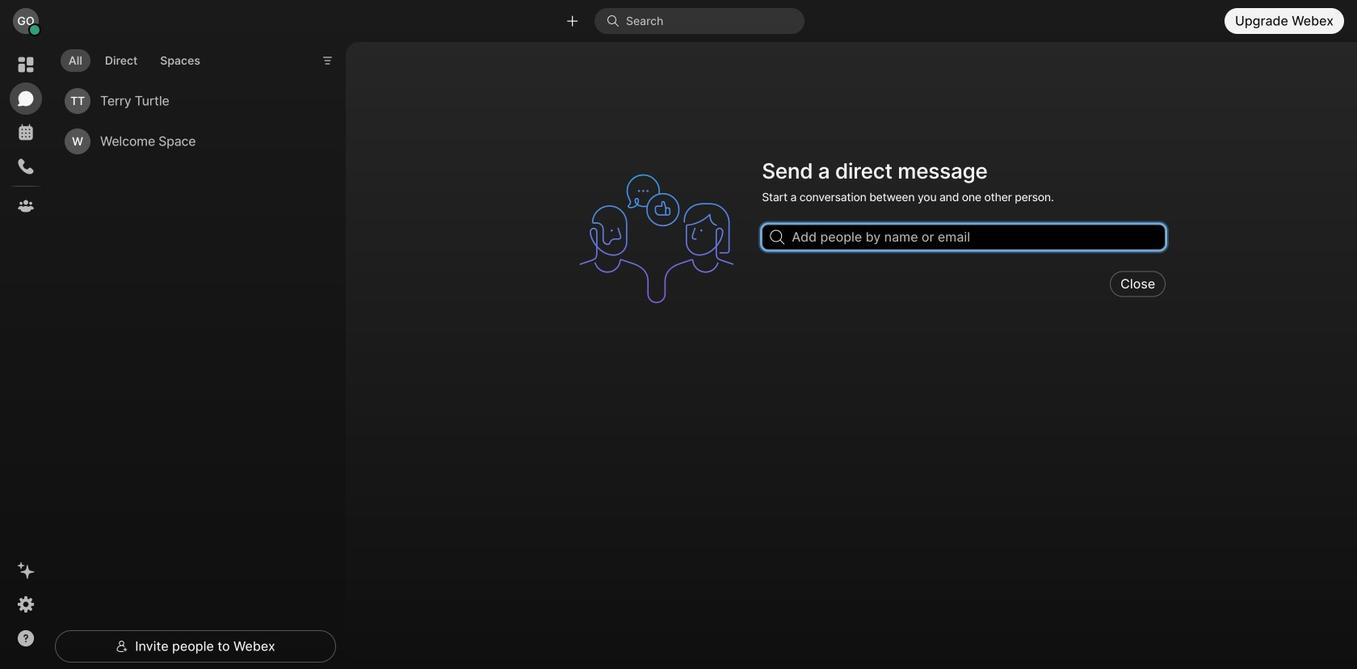 Task type: describe. For each thing, give the bounding box(es) containing it.
terry turtle list item
[[58, 81, 323, 121]]

webex tab list
[[10, 48, 42, 222]]

welcome space list item
[[58, 121, 323, 162]]



Task type: locate. For each thing, give the bounding box(es) containing it.
navigation
[[0, 42, 52, 669]]

search_18 image
[[770, 230, 785, 244]]

tab list
[[57, 40, 212, 77]]

start a conversation between you and one other person. image
[[572, 154, 753, 324]]



Task type: vqa. For each thing, say whether or not it's contained in the screenshot.
the start a conversation between you and one other person. image
yes



